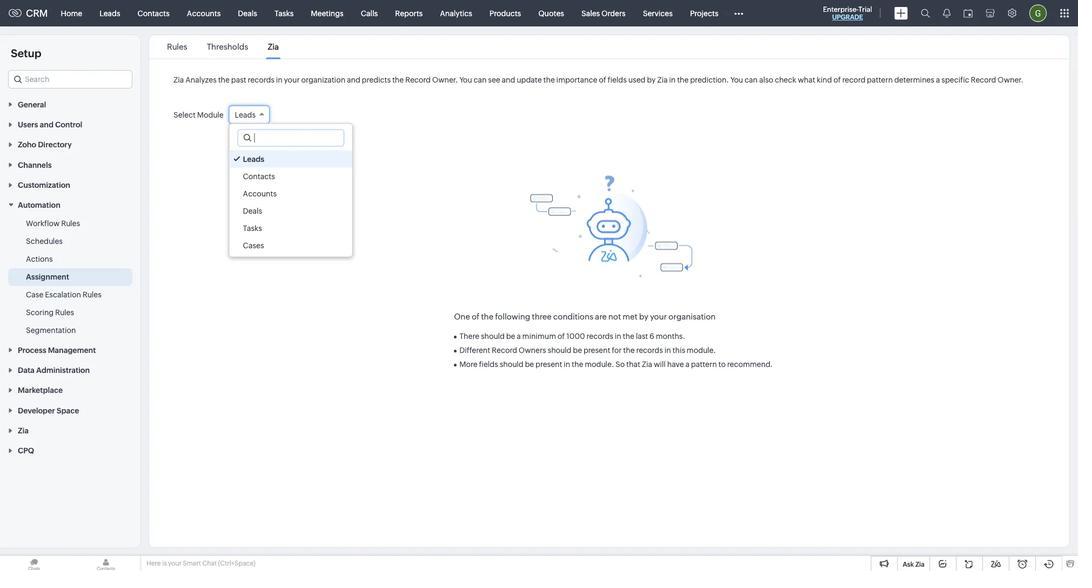 Task type: describe. For each thing, give the bounding box(es) containing it.
zia empty image image
[[499, 146, 728, 311]]

signals image
[[943, 9, 951, 18]]

quotes
[[539, 9, 564, 18]]

used
[[629, 75, 646, 84]]

1 can from the left
[[474, 75, 487, 84]]

2 horizontal spatial record
[[971, 75, 997, 84]]

there
[[460, 332, 480, 341]]

0 horizontal spatial records
[[248, 75, 275, 84]]

in right used
[[669, 75, 676, 84]]

in down zia link
[[276, 75, 283, 84]]

rules inside list
[[167, 42, 187, 52]]

zia link
[[266, 42, 281, 52]]

tasks inside tasks option
[[243, 224, 262, 233]]

cases
[[243, 241, 264, 250]]

segmentation link
[[26, 325, 76, 336]]

trial
[[859, 5, 872, 13]]

2 owner. from the left
[[998, 75, 1024, 84]]

setup
[[11, 47, 41, 59]]

accounts option
[[230, 185, 352, 202]]

rules down case escalation rules
[[55, 309, 74, 317]]

1 vertical spatial by
[[639, 312, 649, 322]]

specific
[[942, 75, 970, 84]]

smart
[[183, 561, 201, 568]]

meetings
[[311, 9, 344, 18]]

case escalation rules
[[26, 291, 102, 299]]

case
[[26, 291, 43, 299]]

one of the following three conditions are not met by your organisation
[[454, 312, 716, 322]]

in left this
[[665, 347, 671, 355]]

thresholds link
[[205, 42, 250, 52]]

the down different record owners should be present for the records in this module.
[[572, 361, 583, 369]]

the left last at the bottom right of page
[[623, 332, 635, 341]]

of left 1000
[[558, 332, 565, 341]]

owners
[[519, 347, 546, 355]]

1000
[[567, 332, 585, 341]]

meetings link
[[302, 0, 352, 26]]

one
[[454, 312, 470, 322]]

1 vertical spatial records
[[587, 332, 613, 341]]

leads for "leads" field
[[235, 111, 256, 119]]

reports
[[395, 9, 423, 18]]

rules right escalation at the left of page
[[83, 291, 102, 299]]

segmentation
[[26, 327, 76, 335]]

different
[[460, 347, 490, 355]]

recommend.
[[727, 361, 773, 369]]

past
[[231, 75, 246, 84]]

reports link
[[387, 0, 432, 26]]

contacts inside option
[[243, 172, 275, 181]]

analyzes
[[186, 75, 217, 84]]

automation
[[18, 201, 60, 210]]

1 vertical spatial pattern
[[691, 361, 717, 369]]

1 horizontal spatial pattern
[[867, 75, 893, 84]]

analytics
[[440, 9, 472, 18]]

1 owner. from the left
[[432, 75, 458, 84]]

there should be a minimum of 1000 records in the last 6 months.
[[460, 332, 685, 341]]

home link
[[52, 0, 91, 26]]

calls
[[361, 9, 378, 18]]

profile image
[[1030, 5, 1047, 22]]

in down different record owners should be present for the records in this module.
[[564, 361, 570, 369]]

sales orders link
[[573, 0, 634, 26]]

home
[[61, 9, 82, 18]]

also
[[759, 75, 774, 84]]

here is your smart chat (ctrl+space)
[[146, 561, 256, 568]]

check
[[775, 75, 797, 84]]

list containing rules
[[157, 35, 289, 59]]

1 and from the left
[[347, 75, 360, 84]]

module
[[197, 111, 224, 119]]

sales orders
[[582, 9, 626, 18]]

leads for "leads" link
[[100, 9, 120, 18]]

last
[[636, 332, 648, 341]]

organisation
[[669, 312, 716, 322]]

1 horizontal spatial record
[[492, 347, 517, 355]]

more fields should be present in the module. so that zia will have a pattern to recommend.
[[460, 361, 773, 369]]

to
[[719, 361, 726, 369]]

projects
[[690, 9, 719, 18]]

that
[[627, 361, 641, 369]]

of right one
[[472, 312, 480, 322]]

actions link
[[26, 254, 53, 265]]

for
[[612, 347, 622, 355]]

workflow
[[26, 219, 60, 228]]

select module
[[174, 111, 224, 119]]

products link
[[481, 0, 530, 26]]

actions
[[26, 255, 53, 264]]

1 horizontal spatial fields
[[608, 75, 627, 84]]

contacts link
[[129, 0, 178, 26]]

zia left analyzes
[[174, 75, 184, 84]]

services link
[[634, 0, 682, 26]]

ask
[[903, 561, 914, 569]]

record
[[843, 75, 866, 84]]

tasks option
[[230, 220, 352, 237]]

importance
[[557, 75, 598, 84]]

automation region
[[0, 215, 141, 340]]

enterprise-trial upgrade
[[823, 5, 872, 21]]

0 vertical spatial module.
[[687, 347, 716, 355]]

have
[[667, 361, 684, 369]]

0 horizontal spatial accounts
[[187, 9, 221, 18]]

zia analyzes the past records in your organization and predicts the record owner. you can see and update the importance of fields used by zia in the prediction. you can also check what kind of record pattern determines a specific record owner.
[[174, 75, 1024, 84]]

what
[[798, 75, 816, 84]]

crm
[[26, 8, 48, 19]]

1 vertical spatial module.
[[585, 361, 614, 369]]

case escalation rules link
[[26, 290, 102, 301]]

here
[[146, 561, 161, 568]]

zia inside list
[[268, 42, 279, 52]]

the left past on the top left
[[218, 75, 230, 84]]

escalation
[[45, 291, 81, 299]]

(ctrl+space)
[[218, 561, 256, 568]]

0 vertical spatial present
[[584, 347, 610, 355]]

chats image
[[0, 557, 68, 572]]

the right the update
[[544, 75, 555, 84]]

prediction.
[[690, 75, 729, 84]]



Task type: vqa. For each thing, say whether or not it's contained in the screenshot.
'Cancel'
no



Task type: locate. For each thing, give the bounding box(es) containing it.
list
[[157, 35, 289, 59]]

contacts
[[138, 9, 170, 18], [243, 172, 275, 181]]

deals up cases
[[243, 207, 262, 215]]

present down owners
[[536, 361, 562, 369]]

you right prediction.
[[731, 75, 743, 84]]

can left also
[[745, 75, 758, 84]]

0 horizontal spatial your
[[168, 561, 182, 568]]

1 horizontal spatial module.
[[687, 347, 716, 355]]

conditions
[[553, 312, 594, 322]]

and
[[347, 75, 360, 84], [502, 75, 515, 84]]

1 you from the left
[[460, 75, 472, 84]]

2 vertical spatial records
[[636, 347, 663, 355]]

your
[[284, 75, 300, 84], [650, 312, 667, 322], [168, 561, 182, 568]]

1 horizontal spatial records
[[587, 332, 613, 341]]

0 vertical spatial should
[[481, 332, 505, 341]]

you
[[460, 75, 472, 84], [731, 75, 743, 84]]

projects link
[[682, 0, 727, 26]]

1 vertical spatial be
[[573, 347, 582, 355]]

2 and from the left
[[502, 75, 515, 84]]

you left see
[[460, 75, 472, 84]]

2 horizontal spatial records
[[636, 347, 663, 355]]

assignment link
[[26, 272, 69, 283]]

1 vertical spatial a
[[517, 332, 521, 341]]

your up 6 at the bottom
[[650, 312, 667, 322]]

record left owners
[[492, 347, 517, 355]]

profile element
[[1023, 0, 1054, 26]]

analytics link
[[432, 0, 481, 26]]

in
[[276, 75, 283, 84], [669, 75, 676, 84], [615, 332, 621, 341], [665, 347, 671, 355], [564, 361, 570, 369]]

1 horizontal spatial a
[[686, 361, 690, 369]]

0 vertical spatial fields
[[608, 75, 627, 84]]

tasks up zia link
[[275, 9, 294, 18]]

months.
[[656, 332, 685, 341]]

scoring rules link
[[26, 308, 74, 318]]

0 vertical spatial accounts
[[187, 9, 221, 18]]

1 horizontal spatial tasks
[[275, 9, 294, 18]]

1 vertical spatial accounts
[[243, 189, 277, 198]]

pattern
[[867, 75, 893, 84], [691, 361, 717, 369]]

records down 6 at the bottom
[[636, 347, 663, 355]]

records
[[248, 75, 275, 84], [587, 332, 613, 341], [636, 347, 663, 355]]

0 horizontal spatial be
[[506, 332, 515, 341]]

0 horizontal spatial contacts
[[138, 9, 170, 18]]

this
[[673, 347, 685, 355]]

record right predicts
[[405, 75, 431, 84]]

0 vertical spatial tasks
[[275, 9, 294, 18]]

records up different record owners should be present for the records in this module.
[[587, 332, 613, 341]]

2 vertical spatial be
[[525, 361, 534, 369]]

zia
[[268, 42, 279, 52], [174, 75, 184, 84], [657, 75, 668, 84], [642, 361, 653, 369], [916, 561, 925, 569]]

deals inside option
[[243, 207, 262, 215]]

tasks
[[275, 9, 294, 18], [243, 224, 262, 233]]

enterprise-
[[823, 5, 859, 13]]

2 horizontal spatial your
[[650, 312, 667, 322]]

records right past on the top left
[[248, 75, 275, 84]]

update
[[517, 75, 542, 84]]

1 horizontal spatial contacts
[[243, 172, 275, 181]]

list box
[[230, 148, 352, 257]]

Leads field
[[229, 106, 270, 124]]

0 horizontal spatial module.
[[585, 361, 614, 369]]

1 horizontal spatial can
[[745, 75, 758, 84]]

crm link
[[9, 8, 48, 19]]

your left organization
[[284, 75, 300, 84]]

tasks link
[[266, 0, 302, 26]]

present left for
[[584, 347, 610, 355]]

services
[[643, 9, 673, 18]]

accounts
[[187, 9, 221, 18], [243, 189, 277, 198]]

rules
[[167, 42, 187, 52], [61, 219, 80, 228], [83, 291, 102, 299], [55, 309, 74, 317]]

zia left will
[[642, 361, 653, 369]]

by right used
[[647, 75, 656, 84]]

list box containing leads
[[230, 148, 352, 257]]

2 can from the left
[[745, 75, 758, 84]]

predicts
[[362, 75, 391, 84]]

thresholds
[[207, 42, 248, 52]]

0 vertical spatial records
[[248, 75, 275, 84]]

1 horizontal spatial accounts
[[243, 189, 277, 198]]

be down 1000
[[573, 347, 582, 355]]

0 vertical spatial by
[[647, 75, 656, 84]]

leads right the home link
[[100, 9, 120, 18]]

not
[[609, 312, 621, 322]]

more
[[460, 361, 478, 369]]

the right one
[[481, 312, 494, 322]]

0 vertical spatial deals
[[238, 9, 257, 18]]

leads right module
[[235, 111, 256, 119]]

1 vertical spatial present
[[536, 361, 562, 369]]

a left specific
[[936, 75, 940, 84]]

contacts up rules link
[[138, 9, 170, 18]]

leads for list box containing leads
[[243, 155, 264, 164]]

is
[[162, 561, 167, 568]]

pattern right record
[[867, 75, 893, 84]]

1 vertical spatial contacts
[[243, 172, 275, 181]]

kind
[[817, 75, 832, 84]]

scoring
[[26, 309, 54, 317]]

2 you from the left
[[731, 75, 743, 84]]

contacts image
[[72, 557, 140, 572]]

tasks up cases
[[243, 224, 262, 233]]

None text field
[[238, 130, 344, 146]]

owner.
[[432, 75, 458, 84], [998, 75, 1024, 84]]

are
[[595, 312, 607, 322]]

0 horizontal spatial record
[[405, 75, 431, 84]]

can
[[474, 75, 487, 84], [745, 75, 758, 84]]

2 vertical spatial a
[[686, 361, 690, 369]]

chat
[[202, 561, 217, 568]]

should
[[481, 332, 505, 341], [548, 347, 572, 355], [500, 361, 524, 369]]

0 horizontal spatial present
[[536, 361, 562, 369]]

leads option
[[230, 151, 352, 168]]

deals left the tasks link
[[238, 9, 257, 18]]

0 horizontal spatial owner.
[[432, 75, 458, 84]]

record right specific
[[971, 75, 997, 84]]

contacts option
[[230, 168, 352, 185]]

leads link
[[91, 0, 129, 26]]

accounts up thresholds
[[187, 9, 221, 18]]

2 horizontal spatial be
[[573, 347, 582, 355]]

should up 'different'
[[481, 332, 505, 341]]

1 horizontal spatial owner.
[[998, 75, 1024, 84]]

0 horizontal spatial tasks
[[243, 224, 262, 233]]

6
[[650, 332, 655, 341]]

rules link
[[165, 42, 189, 52]]

1 vertical spatial tasks
[[243, 224, 262, 233]]

2 horizontal spatial a
[[936, 75, 940, 84]]

tasks inside the tasks link
[[275, 9, 294, 18]]

rules up analyzes
[[167, 42, 187, 52]]

and right see
[[502, 75, 515, 84]]

different record owners should be present for the records in this module.
[[460, 347, 716, 355]]

module. down different record owners should be present for the records in this module.
[[585, 361, 614, 369]]

should down there should be a minimum of 1000 records in the last 6 months.
[[548, 347, 572, 355]]

leads
[[100, 9, 120, 18], [235, 111, 256, 119], [243, 155, 264, 164]]

0 vertical spatial leads
[[100, 9, 120, 18]]

module. right this
[[687, 347, 716, 355]]

0 vertical spatial a
[[936, 75, 940, 84]]

1 horizontal spatial and
[[502, 75, 515, 84]]

should down owners
[[500, 361, 524, 369]]

can left see
[[474, 75, 487, 84]]

automation button
[[0, 195, 141, 215]]

select
[[174, 111, 196, 119]]

0 vertical spatial pattern
[[867, 75, 893, 84]]

a up owners
[[517, 332, 521, 341]]

scoring rules
[[26, 309, 74, 317]]

2 vertical spatial leads
[[243, 155, 264, 164]]

zia right ask
[[916, 561, 925, 569]]

schedules
[[26, 237, 63, 246]]

products
[[490, 9, 521, 18]]

accounts up "deals" option
[[243, 189, 277, 198]]

accounts inside option
[[243, 189, 277, 198]]

0 horizontal spatial and
[[347, 75, 360, 84]]

orders
[[602, 9, 626, 18]]

be down 'following'
[[506, 332, 515, 341]]

see
[[488, 75, 500, 84]]

0 vertical spatial contacts
[[138, 9, 170, 18]]

three
[[532, 312, 552, 322]]

a
[[936, 75, 940, 84], [517, 332, 521, 341], [686, 361, 690, 369]]

of
[[599, 75, 606, 84], [834, 75, 841, 84], [472, 312, 480, 322], [558, 332, 565, 341]]

upgrade
[[832, 14, 863, 21]]

by right met
[[639, 312, 649, 322]]

signals element
[[937, 0, 957, 26]]

rules down automation dropdown button
[[61, 219, 80, 228]]

the right for
[[623, 347, 635, 355]]

deals option
[[230, 202, 352, 220]]

be
[[506, 332, 515, 341], [573, 347, 582, 355], [525, 361, 534, 369]]

0 horizontal spatial you
[[460, 75, 472, 84]]

workflow rules link
[[26, 218, 80, 229]]

0 horizontal spatial fields
[[479, 361, 498, 369]]

and left predicts
[[347, 75, 360, 84]]

1 vertical spatial your
[[650, 312, 667, 322]]

sales
[[582, 9, 600, 18]]

workflow rules
[[26, 219, 80, 228]]

zia right used
[[657, 75, 668, 84]]

the left prediction.
[[677, 75, 689, 84]]

the right predicts
[[392, 75, 404, 84]]

met
[[623, 312, 638, 322]]

leads inside field
[[235, 111, 256, 119]]

0 horizontal spatial a
[[517, 332, 521, 341]]

your right is
[[168, 561, 182, 568]]

0 horizontal spatial pattern
[[691, 361, 717, 369]]

minimum
[[523, 332, 556, 341]]

cases option
[[230, 237, 352, 254]]

assignment
[[26, 273, 69, 282]]

organization
[[301, 75, 345, 84]]

fields down 'different'
[[479, 361, 498, 369]]

1 vertical spatial fields
[[479, 361, 498, 369]]

fields left used
[[608, 75, 627, 84]]

0 vertical spatial be
[[506, 332, 515, 341]]

contacts up accounts option
[[243, 172, 275, 181]]

2 vertical spatial your
[[168, 561, 182, 568]]

pattern left to
[[691, 361, 717, 369]]

1 horizontal spatial present
[[584, 347, 610, 355]]

leads inside option
[[243, 155, 264, 164]]

deals link
[[229, 0, 266, 26]]

1 horizontal spatial your
[[284, 75, 300, 84]]

be down owners
[[525, 361, 534, 369]]

1 vertical spatial deals
[[243, 207, 262, 215]]

fields
[[608, 75, 627, 84], [479, 361, 498, 369]]

1 vertical spatial should
[[548, 347, 572, 355]]

1 horizontal spatial you
[[731, 75, 743, 84]]

leads up contacts option
[[243, 155, 264, 164]]

calendar image
[[964, 9, 973, 18]]

in up for
[[615, 332, 621, 341]]

the
[[218, 75, 230, 84], [392, 75, 404, 84], [544, 75, 555, 84], [677, 75, 689, 84], [481, 312, 494, 322], [623, 332, 635, 341], [623, 347, 635, 355], [572, 361, 583, 369]]

ask zia
[[903, 561, 925, 569]]

1 vertical spatial leads
[[235, 111, 256, 119]]

accounts link
[[178, 0, 229, 26]]

deals
[[238, 9, 257, 18], [243, 207, 262, 215]]

0 horizontal spatial can
[[474, 75, 487, 84]]

calls link
[[352, 0, 387, 26]]

0 vertical spatial your
[[284, 75, 300, 84]]

2 vertical spatial should
[[500, 361, 524, 369]]

zia down the tasks link
[[268, 42, 279, 52]]

1 horizontal spatial be
[[525, 361, 534, 369]]

of right importance
[[599, 75, 606, 84]]

so
[[616, 361, 625, 369]]

of right kind
[[834, 75, 841, 84]]

a right have
[[686, 361, 690, 369]]



